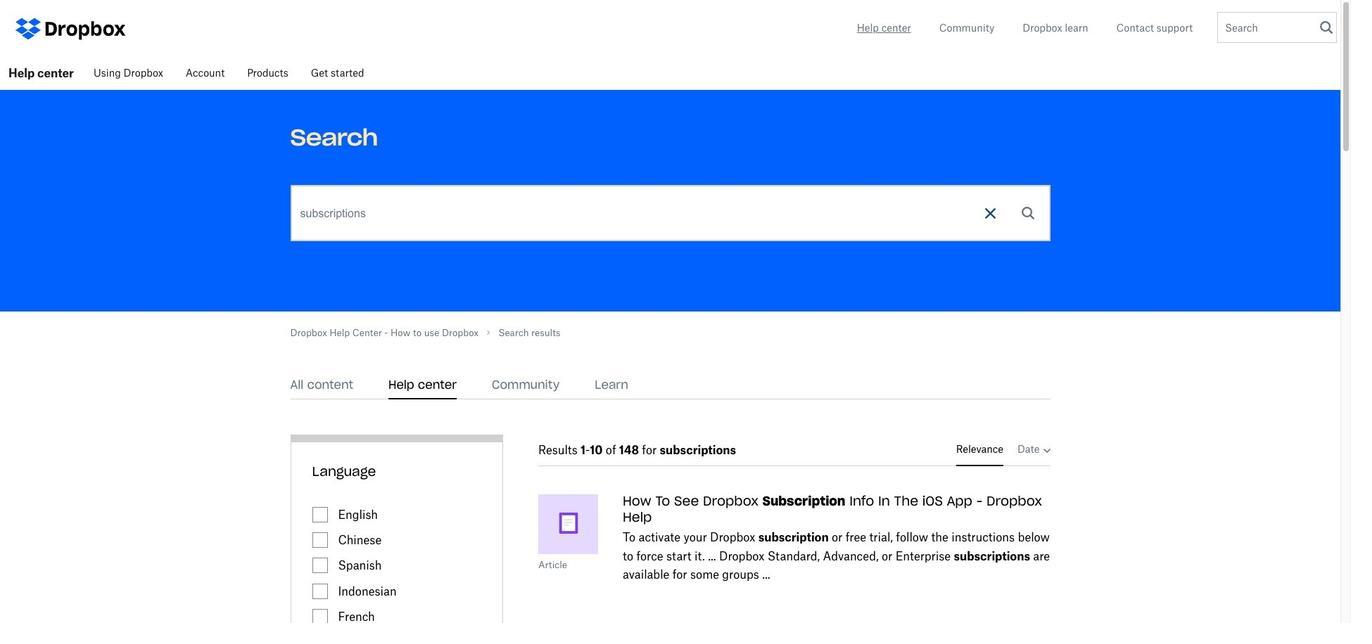 Task type: locate. For each thing, give the bounding box(es) containing it.
2 toggle image from the top
[[313, 609, 327, 623]]

3 toggle image from the top
[[313, 584, 327, 598]]

search image
[[1320, 21, 1333, 34], [1022, 207, 1034, 220], [1022, 207, 1034, 220]]

toggle image inside inclusion filter on french; 4 results element
[[313, 609, 327, 623]]

1 vertical spatial toggle image
[[313, 609, 327, 623]]

toggle image for inclusion filter on spanish; 8 results element
[[313, 558, 327, 572]]

None search field
[[1218, 13, 1327, 46]]

toggle image
[[313, 533, 327, 547], [313, 609, 327, 623]]

toggle image inside 'inclusion filter on english; 86 results' element
[[313, 508, 327, 522]]

option group
[[1018, 442, 1050, 466]]

0 vertical spatial toggle image
[[313, 533, 327, 547]]

arrow down image
[[1043, 449, 1050, 453]]

Search text field
[[1218, 13, 1317, 42]]

toggle image for inclusion filter on indonesian; 7 results element
[[313, 584, 327, 598]]

1 toggle image from the top
[[313, 533, 327, 547]]

Sort results by Relevance radio
[[956, 442, 1003, 458]]

toggle image inside inclusion filter on chinese; 9 results element
[[313, 533, 327, 547]]

0 horizontal spatial clear image
[[985, 208, 996, 219]]

Search text field
[[292, 187, 1007, 241]]

1 vertical spatial clear image
[[985, 208, 996, 219]]

search image for search text field
[[1022, 207, 1034, 220]]

1 toggle image from the top
[[313, 508, 327, 522]]

0 vertical spatial toggle image
[[313, 508, 327, 522]]

None search field
[[291, 186, 1007, 241]]

1 horizontal spatial clear image
[[1317, 23, 1327, 33]]

0 vertical spatial clear image
[[1317, 23, 1327, 33]]

inclusion filter on english; 86 results element
[[291, 503, 502, 528]]

toggle image
[[313, 508, 327, 522], [313, 558, 327, 572], [313, 584, 327, 598]]

toggle image inside inclusion filter on spanish; 8 results element
[[313, 558, 327, 572]]

toggle image inside inclusion filter on indonesian; 7 results element
[[313, 584, 327, 598]]

2 vertical spatial toggle image
[[313, 584, 327, 598]]

language facet. heading
[[312, 464, 376, 485]]

2 toggle image from the top
[[313, 558, 327, 572]]

1 vertical spatial toggle image
[[313, 558, 327, 572]]

toggle image for inclusion filter on chinese; 9 results element
[[313, 533, 327, 547]]

inclusion filter on chinese; 9 results element
[[291, 528, 502, 553]]

clear image
[[1317, 23, 1327, 33], [985, 208, 996, 219]]



Task type: vqa. For each thing, say whether or not it's contained in the screenshot.
Search text box to the bottom
yes



Task type: describe. For each thing, give the bounding box(es) containing it.
toggle image for 'inclusion filter on english; 86 results' element
[[313, 508, 327, 522]]

inclusion filter on french; 4 results element
[[291, 604, 502, 623]]

search image
[[1320, 21, 1333, 34]]

dropbox image
[[42, 14, 127, 43]]

inclusion filter on spanish; 8 results element
[[291, 553, 502, 579]]

search image for search text box
[[1320, 21, 1333, 34]]

Sort by Date in ascending order radio
[[1043, 442, 1050, 458]]

inclusion filter on indonesian; 7 results element
[[291, 579, 502, 604]]

Sort by Date in descending order radio
[[1018, 442, 1040, 458]]

toggle image for inclusion filter on french; 4 results element
[[313, 609, 327, 623]]

clear image
[[985, 208, 996, 219]]



